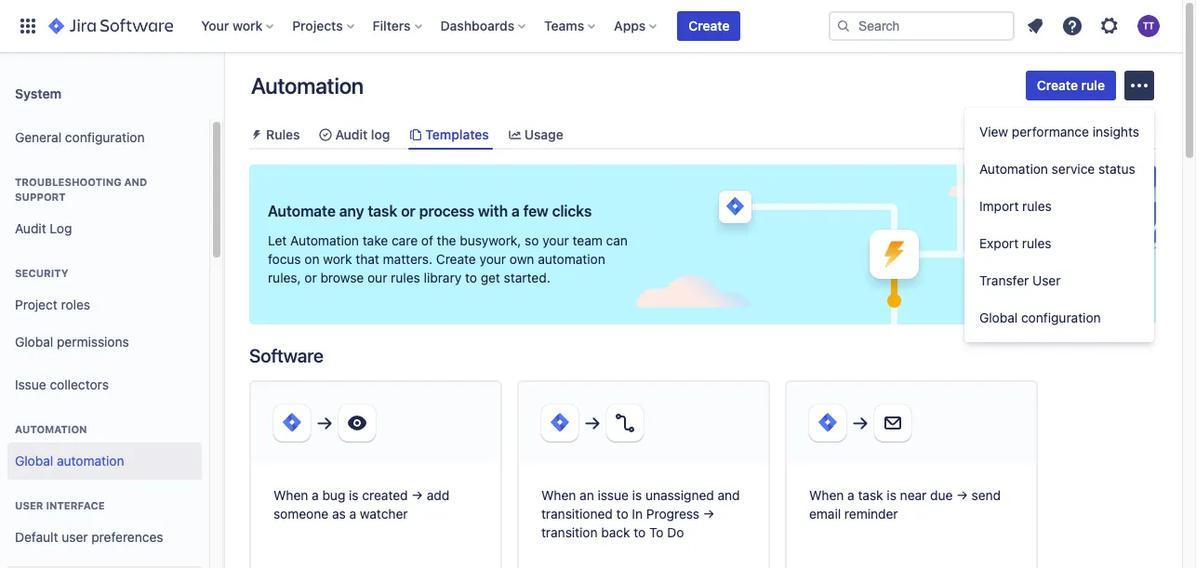 Task type: locate. For each thing, give the bounding box(es) containing it.
2 horizontal spatial is
[[887, 488, 897, 504]]

1 vertical spatial configuration
[[1022, 310, 1102, 326]]

or
[[401, 203, 416, 220], [305, 270, 317, 286]]

when inside when a task is near due → send email reminder
[[810, 488, 844, 504]]

interface
[[46, 500, 105, 512]]

0 horizontal spatial or
[[305, 270, 317, 286]]

search image
[[837, 19, 852, 34]]

→ inside when a task is near due → send email reminder
[[957, 488, 969, 504]]

teams button
[[539, 11, 603, 41]]

when a bug is created → add someone as a watcher
[[274, 488, 450, 522]]

1 vertical spatial automation
[[57, 453, 124, 469]]

automation service status button
[[965, 151, 1155, 188]]

task inside when a task is near due → send email reminder
[[859, 488, 884, 504]]

is for issue
[[633, 488, 642, 504]]

with
[[478, 203, 508, 220]]

0 horizontal spatial and
[[124, 176, 147, 188]]

tab list containing rules
[[242, 119, 1164, 150]]

is inside when a task is near due → send email reminder
[[887, 488, 897, 504]]

audit inside tab list
[[335, 127, 368, 142]]

1 vertical spatial your
[[480, 251, 506, 267]]

configuration up "troubleshooting and support"
[[65, 129, 145, 145]]

global configuration button
[[965, 300, 1155, 337]]

global down transfer
[[980, 310, 1018, 326]]

status
[[1099, 161, 1136, 177]]

do
[[668, 525, 684, 541]]

create left rule
[[1038, 77, 1079, 93]]

automation up 'on'
[[290, 233, 359, 249]]

audit log link
[[7, 210, 202, 248]]

export rules button
[[965, 225, 1155, 262]]

0 vertical spatial to
[[465, 270, 477, 286]]

create for create
[[689, 18, 730, 34]]

and inside "troubleshooting and support"
[[124, 176, 147, 188]]

global up user interface
[[15, 453, 53, 469]]

2 is from the left
[[633, 488, 642, 504]]

issue
[[15, 377, 46, 392]]

templates image
[[409, 127, 424, 142]]

create for create rule
[[1038, 77, 1079, 93]]

automation inside button
[[980, 161, 1049, 177]]

when a bug is created → add someone as a watcher link
[[249, 381, 517, 569]]

your
[[543, 233, 569, 249], [480, 251, 506, 267]]

our
[[368, 270, 388, 286]]

or down 'on'
[[305, 270, 317, 286]]

→ down unassigned
[[703, 506, 715, 522]]

1 horizontal spatial to
[[617, 506, 629, 522]]

1 vertical spatial audit
[[15, 220, 46, 236]]

a left few
[[512, 203, 520, 220]]

back
[[602, 525, 631, 541]]

own
[[510, 251, 535, 267]]

0 vertical spatial user
[[1033, 273, 1061, 289]]

a
[[512, 203, 520, 220], [312, 488, 319, 504], [848, 488, 855, 504], [349, 506, 357, 522]]

0 vertical spatial global
[[980, 310, 1018, 326]]

1 horizontal spatial your
[[543, 233, 569, 249]]

1 horizontal spatial configuration
[[1022, 310, 1102, 326]]

0 vertical spatial your
[[543, 233, 569, 249]]

1 vertical spatial create
[[1038, 77, 1079, 93]]

2 horizontal spatial to
[[634, 525, 646, 541]]

view
[[980, 124, 1009, 140]]

or up care
[[401, 203, 416, 220]]

rules right 'import'
[[1023, 198, 1052, 214]]

support
[[15, 191, 66, 203]]

0 horizontal spatial user
[[15, 500, 43, 512]]

2 horizontal spatial when
[[810, 488, 844, 504]]

0 vertical spatial automation
[[538, 251, 606, 267]]

user up "default"
[[15, 500, 43, 512]]

group
[[965, 108, 1155, 342]]

0 horizontal spatial create
[[436, 251, 476, 267]]

a up the reminder
[[848, 488, 855, 504]]

configuration inside button
[[1022, 310, 1102, 326]]

1 horizontal spatial when
[[542, 488, 576, 504]]

0 horizontal spatial when
[[274, 488, 308, 504]]

is right bug
[[349, 488, 359, 504]]

rules down matters. at left top
[[391, 270, 420, 286]]

banner
[[0, 0, 1183, 52]]

create right apps popup button
[[689, 18, 730, 34]]

create rule
[[1038, 77, 1106, 93]]

1 horizontal spatial or
[[401, 203, 416, 220]]

when an issue is unassigned and transitioned to in progress → transition back to to do link
[[517, 381, 786, 569]]

global inside security group
[[15, 334, 53, 350]]

0 vertical spatial rules
[[1023, 198, 1052, 214]]

usage image
[[508, 127, 523, 142]]

insights
[[1093, 124, 1140, 140]]

is inside when an issue is unassigned and transitioned to in progress → transition back to to do
[[633, 488, 642, 504]]

0 vertical spatial create
[[689, 18, 730, 34]]

2 vertical spatial rules
[[391, 270, 420, 286]]

automation up import rules
[[980, 161, 1049, 177]]

3 is from the left
[[887, 488, 897, 504]]

is for task
[[887, 488, 897, 504]]

get
[[481, 270, 501, 286]]

global down project
[[15, 334, 53, 350]]

when a task is near due → send email reminder
[[810, 488, 1001, 522]]

clicks
[[552, 203, 592, 220]]

1 horizontal spatial audit
[[335, 127, 368, 142]]

in
[[632, 506, 643, 522]]

audit left 'log'
[[15, 220, 46, 236]]

global
[[980, 310, 1018, 326], [15, 334, 53, 350], [15, 453, 53, 469]]

permissions
[[57, 334, 129, 350]]

automate
[[268, 203, 336, 220]]

2 vertical spatial create
[[436, 251, 476, 267]]

your right 'so' at the top of the page
[[543, 233, 569, 249]]

rules
[[1023, 198, 1052, 214], [1023, 235, 1052, 251], [391, 270, 420, 286]]

0 vertical spatial audit
[[335, 127, 368, 142]]

1 vertical spatial global
[[15, 334, 53, 350]]

jira software image
[[48, 15, 173, 37], [48, 15, 173, 37]]

export rules
[[980, 235, 1052, 251]]

your down busywork,
[[480, 251, 506, 267]]

1 vertical spatial and
[[718, 488, 741, 504]]

send
[[972, 488, 1001, 504]]

create inside create rule button
[[1038, 77, 1079, 93]]

of
[[421, 233, 434, 249]]

global permissions link
[[7, 324, 202, 361]]

1 is from the left
[[349, 488, 359, 504]]

audit right audit log image
[[335, 127, 368, 142]]

process
[[419, 203, 475, 220]]

task for any
[[368, 203, 398, 220]]

0 horizontal spatial is
[[349, 488, 359, 504]]

2 horizontal spatial create
[[1038, 77, 1079, 93]]

when inside when an issue is unassigned and transitioned to in progress → transition back to to do
[[542, 488, 576, 504]]

user inside user interface group
[[15, 500, 43, 512]]

usage
[[525, 127, 564, 142]]

to left get
[[465, 270, 477, 286]]

global inside button
[[980, 310, 1018, 326]]

configuration down transfer user button
[[1022, 310, 1102, 326]]

2 vertical spatial global
[[15, 453, 53, 469]]

and
[[124, 176, 147, 188], [718, 488, 741, 504]]

create down the the at the left of the page
[[436, 251, 476, 267]]

create inside create button
[[689, 18, 730, 34]]

1 horizontal spatial task
[[859, 488, 884, 504]]

log
[[371, 127, 390, 142]]

3 when from the left
[[810, 488, 844, 504]]

0 horizontal spatial configuration
[[65, 129, 145, 145]]

task up the reminder
[[859, 488, 884, 504]]

when up someone
[[274, 488, 308, 504]]

1 horizontal spatial is
[[633, 488, 642, 504]]

someone
[[274, 506, 329, 522]]

any
[[339, 203, 364, 220]]

a left bug
[[312, 488, 319, 504]]

rules right export
[[1023, 235, 1052, 251]]

as
[[332, 506, 346, 522]]

when up transitioned at bottom
[[542, 488, 576, 504]]

general configuration link
[[7, 119, 202, 156]]

→ left add
[[412, 488, 423, 504]]

1 horizontal spatial automation
[[538, 251, 606, 267]]

or inside "let automation take care of the busywork, so your team can focus on work that matters. create your own automation rules, or browse our rules library to get started."
[[305, 270, 317, 286]]

create
[[689, 18, 730, 34], [1038, 77, 1079, 93], [436, 251, 476, 267]]

automation
[[538, 251, 606, 267], [57, 453, 124, 469]]

due
[[931, 488, 953, 504]]

task up take
[[368, 203, 398, 220]]

automation
[[251, 73, 364, 99], [980, 161, 1049, 177], [290, 233, 359, 249], [15, 423, 87, 436]]

project roles
[[15, 297, 90, 312]]

software
[[249, 345, 324, 367]]

few
[[524, 203, 549, 220]]

let
[[268, 233, 287, 249]]

to left to
[[634, 525, 646, 541]]

default
[[15, 529, 58, 545]]

global inside automation group
[[15, 453, 53, 469]]

system
[[15, 85, 62, 101]]

2 when from the left
[[542, 488, 576, 504]]

automation up interface
[[57, 453, 124, 469]]

automation up 'global automation'
[[15, 423, 87, 436]]

→ right due on the right bottom of page
[[957, 488, 969, 504]]

when inside when a bug is created → add someone as a watcher
[[274, 488, 308, 504]]

automation inside "let automation take care of the busywork, so your team can focus on work that matters. create your own automation rules, or browse our rules library to get started."
[[538, 251, 606, 267]]

1 when from the left
[[274, 488, 308, 504]]

the
[[437, 233, 457, 249]]

help image
[[1062, 15, 1084, 37]]

issue collectors
[[15, 377, 109, 392]]

0 vertical spatial task
[[368, 203, 398, 220]]

is left near
[[887, 488, 897, 504]]

automation down team
[[538, 251, 606, 267]]

0 vertical spatial configuration
[[65, 129, 145, 145]]

0 vertical spatial and
[[124, 176, 147, 188]]

and down the general configuration link
[[124, 176, 147, 188]]

project roles link
[[7, 287, 202, 324]]

1 vertical spatial rules
[[1023, 235, 1052, 251]]

unassigned
[[646, 488, 715, 504]]

1 vertical spatial or
[[305, 270, 317, 286]]

1 horizontal spatial create
[[689, 18, 730, 34]]

when for when a bug is created → add someone as a watcher
[[274, 488, 308, 504]]

1 horizontal spatial →
[[703, 506, 715, 522]]

0 horizontal spatial automation
[[57, 453, 124, 469]]

tab list
[[242, 119, 1164, 150]]

bug
[[322, 488, 346, 504]]

audit inside troubleshooting and support group
[[15, 220, 46, 236]]

0 horizontal spatial to
[[465, 270, 477, 286]]

rules
[[266, 127, 300, 142]]

1 vertical spatial task
[[859, 488, 884, 504]]

default user preferences link
[[7, 519, 202, 557]]

1 horizontal spatial and
[[718, 488, 741, 504]]

when up the email
[[810, 488, 844, 504]]

1 horizontal spatial user
[[1033, 273, 1061, 289]]

user up global configuration
[[1033, 273, 1061, 289]]

→ inside when a bug is created → add someone as a watcher
[[412, 488, 423, 504]]

global automation
[[15, 453, 124, 469]]

configuration
[[65, 129, 145, 145], [1022, 310, 1102, 326]]

1 vertical spatial to
[[617, 506, 629, 522]]

watcher
[[360, 506, 408, 522]]

rules inside export rules button
[[1023, 235, 1052, 251]]

user
[[1033, 273, 1061, 289], [15, 500, 43, 512]]

and right unassigned
[[718, 488, 741, 504]]

is
[[349, 488, 359, 504], [633, 488, 642, 504], [887, 488, 897, 504]]

0 horizontal spatial →
[[412, 488, 423, 504]]

troubleshooting
[[15, 176, 122, 188]]

transition
[[542, 525, 598, 541]]

2 horizontal spatial →
[[957, 488, 969, 504]]

is up in
[[633, 488, 642, 504]]

is inside when a bug is created → add someone as a watcher
[[349, 488, 359, 504]]

to left in
[[617, 506, 629, 522]]

rules inside the import rules button
[[1023, 198, 1052, 214]]

0 horizontal spatial audit
[[15, 220, 46, 236]]

automation inside "let automation take care of the busywork, so your team can focus on work that matters. create your own automation rules, or browse our rules library to get started."
[[290, 233, 359, 249]]

1 vertical spatial user
[[15, 500, 43, 512]]

0 horizontal spatial task
[[368, 203, 398, 220]]



Task type: describe. For each thing, give the bounding box(es) containing it.
global for global automation
[[15, 453, 53, 469]]

service
[[1052, 161, 1096, 177]]

global automation link
[[7, 443, 202, 480]]

when an issue is unassigned and transitioned to in progress → transition back to to do
[[542, 488, 741, 541]]

view performance insights
[[980, 124, 1140, 140]]

email
[[810, 506, 841, 522]]

default user preferences
[[15, 529, 163, 545]]

→ inside when an issue is unassigned and transitioned to in progress → transition back to to do
[[703, 506, 715, 522]]

project
[[15, 297, 57, 312]]

user
[[62, 529, 88, 545]]

automation inside group
[[15, 423, 87, 436]]

global for global permissions
[[15, 334, 53, 350]]

take
[[363, 233, 388, 249]]

user interface group
[[7, 480, 202, 569]]

issue
[[598, 488, 629, 504]]

your profile and settings image
[[1138, 15, 1161, 37]]

performance
[[1013, 124, 1090, 140]]

care
[[392, 233, 418, 249]]

automation inside group
[[57, 453, 124, 469]]

global permissions
[[15, 334, 129, 350]]

issue collectors link
[[7, 367, 202, 404]]

library
[[424, 270, 462, 286]]

global for global configuration
[[980, 310, 1018, 326]]

focus
[[268, 251, 301, 267]]

started.
[[504, 270, 551, 286]]

notifications image
[[1025, 15, 1047, 37]]

security group
[[7, 248, 202, 367]]

automation service status
[[980, 161, 1136, 177]]

transfer user button
[[965, 262, 1155, 300]]

transfer user
[[980, 273, 1061, 289]]

rules inside "let automation take care of the busywork, so your team can focus on work that matters. create your own automation rules, or browse our rules library to get started."
[[391, 270, 420, 286]]

banner containing teams
[[0, 0, 1183, 52]]

rules image
[[249, 127, 264, 142]]

near
[[901, 488, 927, 504]]

so
[[525, 233, 539, 249]]

that
[[356, 251, 380, 267]]

rules for export rules
[[1023, 235, 1052, 251]]

troubleshooting and support
[[15, 176, 147, 203]]

global configuration
[[980, 310, 1102, 326]]

can
[[606, 233, 628, 249]]

an
[[580, 488, 594, 504]]

audit log
[[15, 220, 72, 236]]

when for when an issue is unassigned and transitioned to in progress → transition back to to do
[[542, 488, 576, 504]]

user interface
[[15, 500, 105, 512]]

transitioned
[[542, 506, 613, 522]]

automation up audit log image
[[251, 73, 364, 99]]

security
[[15, 267, 68, 279]]

audit for audit log
[[335, 127, 368, 142]]

0 vertical spatial or
[[401, 203, 416, 220]]

a right the "as"
[[349, 506, 357, 522]]

to inside "let automation take care of the busywork, so your team can focus on work that matters. create your own automation rules, or browse our rules library to get started."
[[465, 270, 477, 286]]

progress
[[647, 506, 700, 522]]

let automation take care of the busywork, so your team can focus on work that matters. create your own automation rules, or browse our rules library to get started.
[[268, 233, 628, 286]]

user inside transfer user button
[[1033, 273, 1061, 289]]

create inside "let automation take care of the busywork, so your team can focus on work that matters. create your own automation rules, or browse our rules library to get started."
[[436, 251, 476, 267]]

rule
[[1082, 77, 1106, 93]]

teams
[[545, 18, 585, 34]]

rules,
[[268, 270, 301, 286]]

busywork,
[[460, 233, 522, 249]]

team
[[573, 233, 603, 249]]

import rules button
[[965, 188, 1155, 225]]

audit log image
[[319, 127, 334, 142]]

and inside when an issue is unassigned and transitioned to in progress → transition back to to do
[[718, 488, 741, 504]]

automate any task or process with a few clicks
[[268, 203, 592, 220]]

configuration for global configuration
[[1022, 310, 1102, 326]]

when for when a task is near due → send email reminder
[[810, 488, 844, 504]]

a inside when a task is near due → send email reminder
[[848, 488, 855, 504]]

matters.
[[383, 251, 433, 267]]

settings image
[[1099, 15, 1121, 37]]

general configuration
[[15, 129, 145, 145]]

apps button
[[609, 11, 665, 41]]

transfer
[[980, 273, 1030, 289]]

is for bug
[[349, 488, 359, 504]]

automation group
[[7, 404, 202, 486]]

when a task is near due → send email reminder link
[[786, 381, 1054, 569]]

apps
[[614, 18, 646, 34]]

0 horizontal spatial your
[[480, 251, 506, 267]]

2 vertical spatial to
[[634, 525, 646, 541]]

audit log
[[335, 127, 390, 142]]

troubleshooting and support group
[[7, 156, 202, 253]]

rules for import rules
[[1023, 198, 1052, 214]]

group containing view performance insights
[[965, 108, 1155, 342]]

to
[[650, 525, 664, 541]]

collectors
[[50, 377, 109, 392]]

on
[[305, 251, 320, 267]]

export
[[980, 235, 1019, 251]]

audit for audit log
[[15, 220, 46, 236]]

primary element
[[11, 0, 829, 52]]

reminder
[[845, 506, 899, 522]]

work
[[323, 251, 352, 267]]

created
[[362, 488, 408, 504]]

log
[[50, 220, 72, 236]]

preferences
[[91, 529, 163, 545]]

add
[[427, 488, 450, 504]]

Search field
[[829, 11, 1015, 41]]

configuration for general configuration
[[65, 129, 145, 145]]

task for a
[[859, 488, 884, 504]]

actions image
[[1129, 74, 1151, 97]]

roles
[[61, 297, 90, 312]]

import
[[980, 198, 1019, 214]]

create rule button
[[1026, 71, 1117, 101]]



Task type: vqa. For each thing, say whether or not it's contained in the screenshot.
Publish
no



